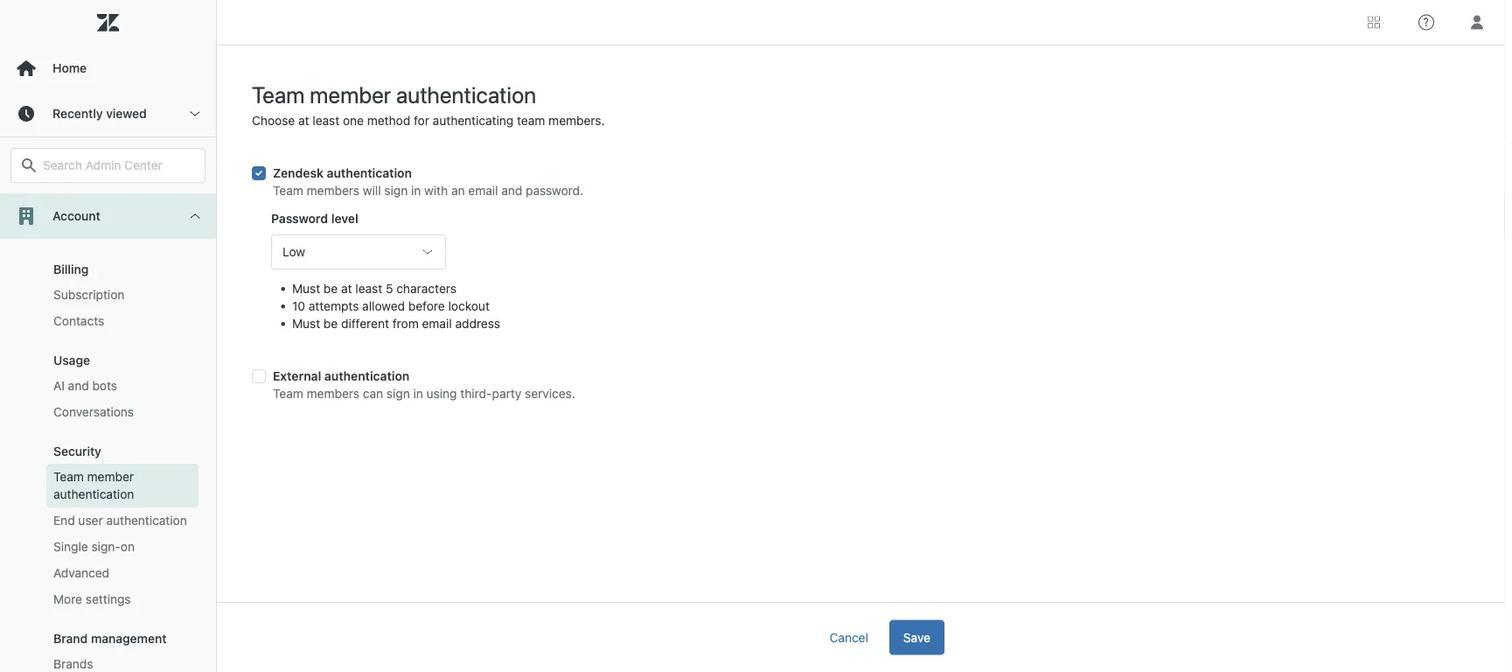 Task type: vqa. For each thing, say whether or not it's contained in the screenshot.
Classic Element
no



Task type: locate. For each thing, give the bounding box(es) containing it.
None search field
[[2, 148, 214, 183]]

authenticating
[[433, 113, 514, 128]]

authentication up authenticating
[[396, 81, 537, 108]]

at right choose
[[298, 113, 309, 128]]

brand management element
[[53, 631, 167, 646]]

authentication up on
[[106, 513, 187, 528]]

team inside team member authentication choose at least one method for authenticating team members.
[[252, 81, 305, 108]]

contacts
[[53, 314, 104, 328]]

member inside team member authentication
[[87, 469, 134, 484]]

0 vertical spatial member
[[310, 81, 391, 108]]

can
[[363, 386, 383, 401]]

team down "external"
[[273, 386, 303, 401]]

security element
[[53, 444, 101, 459]]

1 vertical spatial members
[[307, 386, 360, 401]]

must down 10
[[292, 316, 320, 331]]

password.
[[526, 183, 584, 198]]

2 members from the top
[[307, 386, 360, 401]]

before
[[409, 299, 445, 313]]

home button
[[0, 46, 216, 91]]

1 horizontal spatial and
[[502, 183, 523, 198]]

authentication up the user
[[53, 487, 134, 501]]

1 vertical spatial at
[[341, 281, 352, 296]]

tree item
[[0, 191, 216, 672]]

authentication inside end user authentication element
[[106, 513, 187, 528]]

sign-
[[91, 539, 121, 554]]

0 horizontal spatial least
[[313, 113, 340, 128]]

members
[[307, 183, 360, 198], [307, 386, 360, 401]]

team down zendesk
[[273, 183, 303, 198]]

0 vertical spatial be
[[324, 281, 338, 296]]

10
[[292, 299, 305, 313]]

1 horizontal spatial email
[[468, 183, 498, 198]]

for
[[414, 113, 430, 128]]

conversations link
[[46, 399, 199, 425]]

email right an
[[468, 183, 498, 198]]

1 members from the top
[[307, 183, 360, 198]]

in for with
[[411, 183, 421, 198]]

0 vertical spatial email
[[468, 183, 498, 198]]

from
[[393, 316, 419, 331]]

members up level
[[307, 183, 360, 198]]

email
[[468, 183, 498, 198], [422, 316, 452, 331]]

management
[[91, 631, 167, 646]]

1 must from the top
[[292, 281, 320, 296]]

be up attempts
[[324, 281, 338, 296]]

at inside team member authentication choose at least one method for authenticating team members.
[[298, 113, 309, 128]]

1 vertical spatial and
[[68, 378, 89, 393]]

user
[[78, 513, 103, 528]]

attempts
[[309, 299, 359, 313]]

billing
[[53, 262, 89, 277]]

1 vertical spatial sign
[[387, 386, 410, 401]]

0 horizontal spatial email
[[422, 316, 452, 331]]

least
[[313, 113, 340, 128], [356, 281, 383, 296]]

in for using
[[413, 386, 423, 401]]

0 vertical spatial least
[[313, 113, 340, 128]]

user menu image
[[1467, 11, 1489, 34]]

at up attempts
[[341, 281, 352, 296]]

tree item containing account
[[0, 191, 216, 672]]

zendesk
[[273, 166, 324, 180]]

and left password. on the top left of the page
[[502, 183, 523, 198]]

sign
[[384, 183, 408, 198], [387, 386, 410, 401]]

sign right can
[[387, 386, 410, 401]]

authentication up will
[[327, 166, 412, 180]]

1 horizontal spatial least
[[356, 281, 383, 296]]

least left 'one'
[[313, 113, 340, 128]]

email down before
[[422, 316, 452, 331]]

in left with on the left of the page
[[411, 183, 421, 198]]

in
[[411, 183, 421, 198], [413, 386, 423, 401]]

authentication inside team member authentication choose at least one method for authenticating team members.
[[396, 81, 537, 108]]

save button
[[890, 620, 945, 655]]

on
[[121, 539, 135, 554]]

1 vertical spatial least
[[356, 281, 383, 296]]

zendesk authentication team members will sign in with an email and password.
[[273, 166, 584, 198]]

1 horizontal spatial member
[[310, 81, 391, 108]]

be
[[324, 281, 338, 296], [324, 316, 338, 331]]

0 vertical spatial sign
[[384, 183, 408, 198]]

team inside "external authentication team members can sign in using third-party services."
[[273, 386, 303, 401]]

external
[[273, 369, 321, 383]]

will
[[363, 183, 381, 198]]

advanced
[[53, 566, 109, 580]]

authentication for team member authentication
[[53, 487, 134, 501]]

0 vertical spatial and
[[502, 183, 523, 198]]

team member authentication
[[53, 469, 134, 501]]

at
[[298, 113, 309, 128], [341, 281, 352, 296]]

and right ai on the bottom left
[[68, 378, 89, 393]]

account button
[[0, 193, 216, 239]]

team member authentication choose at least one method for authenticating team members.
[[252, 81, 605, 128]]

authentication up can
[[325, 369, 410, 383]]

member for team member authentication choose at least one method for authenticating team members.
[[310, 81, 391, 108]]

and
[[502, 183, 523, 198], [68, 378, 89, 393]]

brands element
[[53, 655, 93, 672]]

conversations
[[53, 405, 134, 419]]

tree item inside primary element
[[0, 191, 216, 672]]

authentication inside team member authentication element
[[53, 487, 134, 501]]

one
[[343, 113, 364, 128]]

be down attempts
[[324, 316, 338, 331]]

conversations element
[[53, 403, 134, 421]]

0 vertical spatial members
[[307, 183, 360, 198]]

advanced element
[[53, 564, 109, 582]]

member inside team member authentication choose at least one method for authenticating team members.
[[310, 81, 391, 108]]

sign inside "external authentication team members can sign in using third-party services."
[[387, 386, 410, 401]]

0 vertical spatial at
[[298, 113, 309, 128]]

authentication
[[396, 81, 537, 108], [327, 166, 412, 180], [325, 369, 410, 383], [53, 487, 134, 501], [106, 513, 187, 528]]

must
[[292, 281, 320, 296], [292, 316, 320, 331]]

in inside zendesk authentication team members will sign in with an email and password.
[[411, 183, 421, 198]]

password level
[[271, 211, 359, 226]]

0 vertical spatial in
[[411, 183, 421, 198]]

team
[[252, 81, 305, 108], [273, 183, 303, 198], [273, 386, 303, 401], [53, 469, 84, 484]]

authentication for team member authentication choose at least one method for authenticating team members.
[[396, 81, 537, 108]]

0 horizontal spatial and
[[68, 378, 89, 393]]

advanced link
[[46, 560, 199, 586]]

1 vertical spatial be
[[324, 316, 338, 331]]

external authentication team members can sign in using third-party services.
[[273, 369, 576, 401]]

in left using
[[413, 386, 423, 401]]

security
[[53, 444, 101, 459]]

member down security element at the bottom left
[[87, 469, 134, 484]]

usage element
[[53, 353, 90, 368]]

0 horizontal spatial member
[[87, 469, 134, 484]]

least inside team member authentication choose at least one method for authenticating team members.
[[313, 113, 340, 128]]

authentication for end user authentication
[[106, 513, 187, 528]]

recently
[[53, 106, 103, 121]]

an
[[451, 183, 465, 198]]

1 vertical spatial in
[[413, 386, 423, 401]]

team member authentication link
[[46, 464, 199, 508]]

member up 'one'
[[310, 81, 391, 108]]

must up 10
[[292, 281, 320, 296]]

email inside zendesk authentication team members will sign in with an email and password.
[[468, 183, 498, 198]]

members inside zendesk authentication team members will sign in with an email and password.
[[307, 183, 360, 198]]

sign for can
[[387, 386, 410, 401]]

more settings element
[[53, 591, 131, 608]]

none search field inside primary element
[[2, 148, 214, 183]]

0 vertical spatial must
[[292, 281, 320, 296]]

members left can
[[307, 386, 360, 401]]

sign right will
[[384, 183, 408, 198]]

bots
[[92, 378, 117, 393]]

0 horizontal spatial at
[[298, 113, 309, 128]]

in inside "external authentication team members can sign in using third-party services."
[[413, 386, 423, 401]]

least left 5
[[356, 281, 383, 296]]

contacts link
[[46, 308, 199, 334]]

member
[[310, 81, 391, 108], [87, 469, 134, 484]]

1 vertical spatial must
[[292, 316, 320, 331]]

team up choose
[[252, 81, 305, 108]]

2 be from the top
[[324, 316, 338, 331]]

allowed
[[362, 299, 405, 313]]

home
[[53, 61, 87, 75]]

with
[[425, 183, 448, 198]]

ai and bots
[[53, 378, 117, 393]]

member for team member authentication
[[87, 469, 134, 484]]

team down security
[[53, 469, 84, 484]]

password
[[271, 211, 328, 226]]

single sign-on element
[[53, 538, 135, 556]]

method
[[367, 113, 411, 128]]

third-
[[461, 386, 492, 401]]

1 horizontal spatial at
[[341, 281, 352, 296]]

more settings link
[[46, 586, 199, 613]]

1 vertical spatial email
[[422, 316, 452, 331]]

members inside "external authentication team members can sign in using third-party services."
[[307, 386, 360, 401]]

1 vertical spatial member
[[87, 469, 134, 484]]

sign inside zendesk authentication team members will sign in with an email and password.
[[384, 183, 408, 198]]



Task type: describe. For each thing, give the bounding box(es) containing it.
brands
[[53, 657, 93, 671]]

least inside must be at least 5 characters 10 attempts allowed before lockout must be different from email address
[[356, 281, 383, 296]]

members for external
[[307, 386, 360, 401]]

sign for will
[[384, 183, 408, 198]]

brands link
[[46, 651, 199, 672]]

brand
[[53, 631, 88, 646]]

brand management
[[53, 631, 167, 646]]

recently viewed button
[[0, 91, 216, 137]]

low
[[283, 245, 305, 259]]

more
[[53, 592, 82, 606]]

2 must from the top
[[292, 316, 320, 331]]

ai and bots element
[[53, 377, 117, 395]]

team
[[517, 113, 545, 128]]

services.
[[525, 386, 576, 401]]

ai and bots link
[[46, 373, 199, 399]]

account
[[53, 209, 100, 223]]

primary element
[[0, 0, 217, 672]]

single sign-on
[[53, 539, 135, 554]]

email inside must be at least 5 characters 10 attempts allowed before lockout must be different from email address
[[422, 316, 452, 331]]

subscription
[[53, 287, 125, 302]]

cancel
[[830, 630, 869, 644]]

settings
[[86, 592, 131, 606]]

end user authentication
[[53, 513, 187, 528]]

level
[[331, 211, 359, 226]]

authentication inside zendesk authentication team members will sign in with an email and password.
[[327, 166, 412, 180]]

viewed
[[106, 106, 147, 121]]

end user authentication link
[[46, 508, 199, 534]]

team inside zendesk authentication team members will sign in with an email and password.
[[273, 183, 303, 198]]

ai
[[53, 378, 65, 393]]

5
[[386, 281, 393, 296]]

save
[[904, 630, 931, 644]]

choose
[[252, 113, 295, 128]]

lockout
[[448, 299, 490, 313]]

end
[[53, 513, 75, 528]]

help image
[[1419, 14, 1435, 30]]

at inside must be at least 5 characters 10 attempts allowed before lockout must be different from email address
[[341, 281, 352, 296]]

single
[[53, 539, 88, 554]]

more settings
[[53, 592, 131, 606]]

different
[[341, 316, 389, 331]]

account group
[[0, 236, 216, 672]]

end user authentication element
[[53, 512, 187, 529]]

team member authentication element
[[53, 468, 192, 503]]

subscription element
[[53, 286, 125, 304]]

characters
[[397, 281, 457, 296]]

address
[[455, 316, 501, 331]]

must be at least 5 characters 10 attempts allowed before lockout must be different from email address
[[292, 281, 501, 331]]

single sign-on link
[[46, 534, 199, 560]]

and inside zendesk authentication team members will sign in with an email and password.
[[502, 183, 523, 198]]

billing element
[[53, 262, 89, 277]]

members.
[[549, 113, 605, 128]]

members for zendesk
[[307, 183, 360, 198]]

zendesk products image
[[1369, 16, 1381, 28]]

using
[[427, 386, 457, 401]]

team inside team member authentication
[[53, 469, 84, 484]]

Search Admin Center field
[[43, 158, 194, 173]]

recently viewed
[[53, 106, 147, 121]]

subscription link
[[46, 282, 199, 308]]

authentication inside "external authentication team members can sign in using third-party services."
[[325, 369, 410, 383]]

1 be from the top
[[324, 281, 338, 296]]

party
[[492, 386, 522, 401]]

cancel button
[[816, 620, 883, 655]]

and inside account group
[[68, 378, 89, 393]]

contacts element
[[53, 312, 104, 330]]

usage
[[53, 353, 90, 368]]



